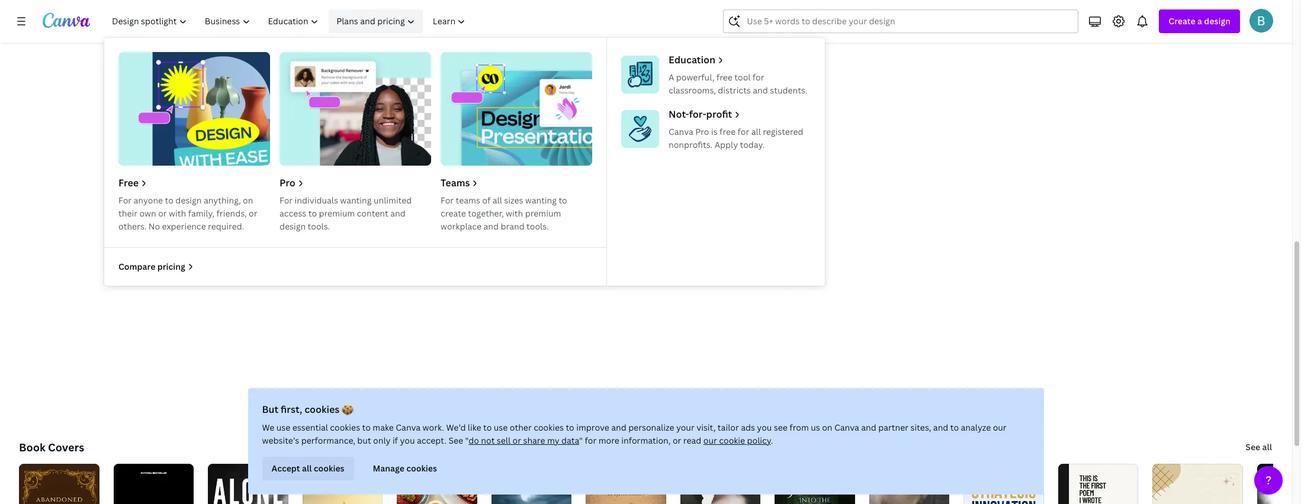 Task type: locate. For each thing, give the bounding box(es) containing it.
pricing right compare on the left
[[157, 261, 185, 273]]

design inside the for individuals wanting unlimited access to premium content and design tools.
[[280, 221, 306, 232]]

0 horizontal spatial for
[[118, 195, 132, 206]]

we use essential cookies to make canva work. we'd like to use other cookies to improve and personalize your visit, tailor ads you see from us on canva and partner sites, and to analyze our website's performance, but only if you accept. see "
[[262, 422, 1007, 447]]

we
[[262, 422, 275, 434]]

premium inside for teams of all sizes wanting to create together, with premium workplace and brand tools.
[[525, 208, 561, 219]]

only
[[374, 435, 391, 447]]

on inside we use essential cookies to make canva work. we'd like to use other cookies to improve and personalize your visit, tailor ads you see from us on canva and partner sites, and to analyze our website's performance, but only if you accept. see "
[[823, 422, 833, 434]]

1 with from the left
[[169, 208, 186, 219]]

with inside for anyone to design anything, on their own or with family, friends, or others. no experience required.
[[169, 208, 186, 219]]

for up today.
[[738, 126, 750, 137]]

design inside for anyone to design anything, on their own or with family, friends, or others. no experience required.
[[176, 195, 202, 206]]

with up experience
[[169, 208, 186, 219]]

for inside canva pro is free for all registered nonprofits. apply today.
[[738, 126, 750, 137]]

2 for from the left
[[280, 195, 293, 206]]

1 " from the left
[[466, 435, 469, 447]]

free
[[717, 72, 733, 83], [720, 126, 736, 137]]

and right districts at the top
[[753, 85, 768, 96]]

2 vertical spatial for
[[585, 435, 597, 447]]

my
[[548, 435, 560, 447]]

1 horizontal spatial with
[[506, 208, 523, 219]]

0 horizontal spatial you
[[400, 435, 415, 447]]

like
[[468, 422, 482, 434]]

0 horizontal spatial our
[[704, 435, 718, 447]]

for
[[753, 72, 765, 83], [738, 126, 750, 137], [585, 435, 597, 447]]

1 horizontal spatial canva
[[669, 126, 694, 137]]

covers
[[48, 441, 84, 455]]

from
[[790, 422, 810, 434]]

use up website's in the left bottom of the page
[[277, 422, 291, 434]]

3 for from the left
[[441, 195, 454, 206]]

all inside canva pro is free for all registered nonprofits. apply today.
[[752, 126, 761, 137]]

for up their
[[118, 195, 132, 206]]

2 with from the left
[[506, 208, 523, 219]]

create a design
[[1169, 15, 1231, 27]]

0 vertical spatial for
[[753, 72, 765, 83]]

our right analyze
[[994, 422, 1007, 434]]

cookies up essential
[[305, 403, 340, 417]]

0 vertical spatial our
[[994, 422, 1007, 434]]

canva up nonprofits.
[[669, 126, 694, 137]]

for right tool
[[753, 72, 765, 83]]

2 horizontal spatial for
[[753, 72, 765, 83]]

personalize
[[629, 422, 675, 434]]

to
[[165, 195, 174, 206], [559, 195, 567, 206], [309, 208, 317, 219], [363, 422, 371, 434], [484, 422, 492, 434], [566, 422, 575, 434], [951, 422, 960, 434]]

wanting
[[340, 195, 372, 206], [525, 195, 557, 206]]

use up 'sell'
[[494, 422, 508, 434]]

tools. right brand
[[527, 221, 549, 232]]

with down sizes
[[506, 208, 523, 219]]

Search search field
[[747, 10, 1055, 33]]

pricing right plans on the left top
[[378, 15, 405, 27]]

0 vertical spatial design
[[1205, 15, 1231, 27]]

design right a
[[1205, 15, 1231, 27]]

.
[[772, 435, 774, 447]]

0 vertical spatial you
[[758, 422, 773, 434]]

1 horizontal spatial "
[[580, 435, 583, 447]]

and right plans on the left top
[[360, 15, 375, 27]]

1 vertical spatial design
[[176, 195, 202, 206]]

pro up access
[[280, 177, 295, 190]]

" down "like"
[[466, 435, 469, 447]]

tools.
[[308, 221, 330, 232], [527, 221, 549, 232]]

1 tools. from the left
[[308, 221, 330, 232]]

your
[[677, 422, 695, 434]]

0 horizontal spatial "
[[466, 435, 469, 447]]

with inside for teams of all sizes wanting to create together, with premium workplace and brand tools.
[[506, 208, 523, 219]]

or left read
[[673, 435, 682, 447]]

premium inside the for individuals wanting unlimited access to premium content and design tools.
[[319, 208, 355, 219]]

1 horizontal spatial design
[[280, 221, 306, 232]]

1 premium from the left
[[319, 208, 355, 219]]

0 vertical spatial pro
[[696, 126, 709, 137]]

teams
[[441, 177, 470, 190]]

for inside the but first, cookies 🍪 "dialog"
[[585, 435, 597, 447]]

cookies down performance,
[[314, 463, 345, 475]]

1 vertical spatial our
[[704, 435, 718, 447]]

1 horizontal spatial pro
[[696, 126, 709, 137]]

for inside for anyone to design anything, on their own or with family, friends, or others. no experience required.
[[118, 195, 132, 206]]

not
[[482, 435, 495, 447]]

cookies up my
[[534, 422, 564, 434]]

wanting inside the for individuals wanting unlimited access to premium content and design tools.
[[340, 195, 372, 206]]

1 horizontal spatial on
[[823, 422, 833, 434]]

for down improve at the bottom left of page
[[585, 435, 597, 447]]

1 vertical spatial you
[[400, 435, 415, 447]]

free up districts at the top
[[717, 72, 733, 83]]

0 horizontal spatial design
[[176, 195, 202, 206]]

unlimited
[[374, 195, 412, 206]]

1 horizontal spatial for
[[738, 126, 750, 137]]

free inside a powerful, free tool for classrooms, districts and students.
[[717, 72, 733, 83]]

pro left is
[[696, 126, 709, 137]]

plans and pricing menu
[[104, 38, 825, 286]]

0 horizontal spatial pro
[[280, 177, 295, 190]]

premium right together,
[[525, 208, 561, 219]]

our
[[994, 422, 1007, 434], [704, 435, 718, 447]]

"
[[466, 435, 469, 447], [580, 435, 583, 447]]

our cookie policy link
[[704, 435, 772, 447]]

all inside for teams of all sizes wanting to create together, with premium workplace and brand tools.
[[493, 195, 502, 206]]

wanting up content
[[340, 195, 372, 206]]

1 horizontal spatial for
[[280, 195, 293, 206]]

premium
[[319, 208, 355, 219], [525, 208, 561, 219]]

1 for from the left
[[118, 195, 132, 206]]

1 horizontal spatial premium
[[525, 208, 561, 219]]

tools. down individuals
[[308, 221, 330, 232]]

1 horizontal spatial wanting
[[525, 195, 557, 206]]

for inside the for individuals wanting unlimited access to premium content and design tools.
[[280, 195, 293, 206]]

cookies down accept.
[[407, 463, 437, 475]]

you up policy
[[758, 422, 773, 434]]

information,
[[622, 435, 671, 447]]

2 horizontal spatial for
[[441, 195, 454, 206]]

canva right the us on the right of page
[[835, 422, 860, 434]]

0 horizontal spatial canva
[[396, 422, 421, 434]]

1 use from the left
[[277, 422, 291, 434]]

1 horizontal spatial tools.
[[527, 221, 549, 232]]

our down visit, in the bottom right of the page
[[704, 435, 718, 447]]

0 horizontal spatial on
[[243, 195, 253, 206]]

0 horizontal spatial use
[[277, 422, 291, 434]]

individuals
[[295, 195, 338, 206]]

to left analyze
[[951, 422, 960, 434]]

2 wanting from the left
[[525, 195, 557, 206]]

today.
[[740, 139, 765, 150]]

do not sell or share my data " for more information, or read our cookie policy .
[[469, 435, 774, 447]]

workplace
[[441, 221, 482, 232]]

sites,
[[911, 422, 932, 434]]

for for teams
[[441, 195, 454, 206]]

0 horizontal spatial see
[[449, 435, 464, 447]]

1 horizontal spatial pricing
[[378, 15, 405, 27]]

plans
[[337, 15, 358, 27]]

teams
[[456, 195, 480, 206]]

free up apply
[[720, 126, 736, 137]]

on inside for anyone to design anything, on their own or with family, friends, or others. no experience required.
[[243, 195, 253, 206]]

cookie
[[720, 435, 746, 447]]

1 horizontal spatial use
[[494, 422, 508, 434]]

anything,
[[204, 195, 241, 206]]

and down together,
[[484, 221, 499, 232]]

canva up the if
[[396, 422, 421, 434]]

classrooms,
[[669, 85, 716, 96]]

profit
[[707, 108, 732, 121]]

0 horizontal spatial wanting
[[340, 195, 372, 206]]

of
[[482, 195, 491, 206]]

or right own
[[158, 208, 167, 219]]

on
[[243, 195, 253, 206], [823, 422, 833, 434]]

plans and pricing button
[[329, 9, 423, 33]]

design down access
[[280, 221, 306, 232]]

premium down individuals
[[319, 208, 355, 219]]

1 horizontal spatial our
[[994, 422, 1007, 434]]

tools. inside for teams of all sizes wanting to create together, with premium workplace and brand tools.
[[527, 221, 549, 232]]

for teams of all sizes wanting to create together, with premium workplace and brand tools.
[[441, 195, 567, 232]]

1 vertical spatial pricing
[[157, 261, 185, 273]]

1 wanting from the left
[[340, 195, 372, 206]]

free inside canva pro is free for all registered nonprofits. apply today.
[[720, 126, 736, 137]]

essential
[[293, 422, 328, 434]]

1 vertical spatial for
[[738, 126, 750, 137]]

2 tools. from the left
[[527, 221, 549, 232]]

all
[[752, 126, 761, 137], [493, 195, 502, 206], [1263, 442, 1273, 453], [302, 463, 312, 475]]

2 premium from the left
[[525, 208, 561, 219]]

not-
[[669, 108, 690, 121]]

2 use from the left
[[494, 422, 508, 434]]

1 vertical spatial pro
[[280, 177, 295, 190]]

0 vertical spatial on
[[243, 195, 253, 206]]

nonprofits.
[[669, 139, 713, 150]]

for inside for teams of all sizes wanting to create together, with premium workplace and brand tools.
[[441, 195, 454, 206]]

on right the us on the right of page
[[823, 422, 833, 434]]

more
[[599, 435, 620, 447]]

2 horizontal spatial design
[[1205, 15, 1231, 27]]

accept all cookies button
[[262, 457, 354, 481]]

0 vertical spatial pricing
[[378, 15, 405, 27]]

and
[[360, 15, 375, 27], [753, 85, 768, 96], [391, 208, 406, 219], [484, 221, 499, 232], [612, 422, 627, 434], [862, 422, 877, 434], [934, 422, 949, 434]]

0 horizontal spatial for
[[585, 435, 597, 447]]

0 horizontal spatial premium
[[319, 208, 355, 219]]

canva inside canva pro is free for all registered nonprofits. apply today.
[[669, 126, 694, 137]]

for
[[118, 195, 132, 206], [280, 195, 293, 206], [441, 195, 454, 206]]

canva
[[669, 126, 694, 137], [396, 422, 421, 434], [835, 422, 860, 434]]

0 horizontal spatial with
[[169, 208, 186, 219]]

None search field
[[724, 9, 1079, 33]]

2 vertical spatial design
[[280, 221, 306, 232]]

first,
[[281, 403, 303, 417]]

wanting right sizes
[[525, 195, 557, 206]]

but first, cookies 🍪
[[262, 403, 354, 417]]

required.
[[208, 221, 244, 232]]

you right the if
[[400, 435, 415, 447]]

0 horizontal spatial tools.
[[308, 221, 330, 232]]

to down individuals
[[309, 208, 317, 219]]

to right the "anyone"
[[165, 195, 174, 206]]

sell
[[497, 435, 511, 447]]

0 vertical spatial free
[[717, 72, 733, 83]]

pro inside canva pro is free for all registered nonprofits. apply today.
[[696, 126, 709, 137]]

design up the family,
[[176, 195, 202, 206]]

you
[[758, 422, 773, 434], [400, 435, 415, 447]]

0 horizontal spatial pricing
[[157, 261, 185, 273]]

registered
[[763, 126, 804, 137]]

to right sizes
[[559, 195, 567, 206]]

with
[[169, 208, 186, 219], [506, 208, 523, 219]]

no
[[149, 221, 160, 232]]

to up data at the left bottom of the page
[[566, 422, 575, 434]]

for up access
[[280, 195, 293, 206]]

and down unlimited
[[391, 208, 406, 219]]

pro
[[696, 126, 709, 137], [280, 177, 295, 190]]

design
[[1205, 15, 1231, 27], [176, 195, 202, 206], [280, 221, 306, 232]]

plans and pricing
[[337, 15, 405, 27]]

for inside a powerful, free tool for classrooms, districts and students.
[[753, 72, 765, 83]]

not-for-profit
[[669, 108, 732, 121]]

and up do not sell or share my data " for more information, or read our cookie policy .
[[612, 422, 627, 434]]

our inside we use essential cookies to make canva work. we'd like to use other cookies to improve and personalize your visit, tailor ads you see from us on canva and partner sites, and to analyze our website's performance, but only if you accept. see "
[[994, 422, 1007, 434]]

on up friends,
[[243, 195, 253, 206]]

1 vertical spatial on
[[823, 422, 833, 434]]

for up create
[[441, 195, 454, 206]]

a
[[669, 72, 675, 83]]

1 vertical spatial free
[[720, 126, 736, 137]]

use
[[277, 422, 291, 434], [494, 422, 508, 434]]

" down improve at the bottom left of page
[[580, 435, 583, 447]]



Task type: describe. For each thing, give the bounding box(es) containing it.
see all link
[[1245, 436, 1274, 460]]

website's
[[262, 435, 300, 447]]

family,
[[188, 208, 215, 219]]

pricing inside menu
[[157, 261, 185, 273]]

tools. inside the for individuals wanting unlimited access to premium content and design tools.
[[308, 221, 330, 232]]

book covers link
[[19, 441, 84, 455]]

with for free
[[169, 208, 186, 219]]

tailor
[[718, 422, 740, 434]]

for individuals wanting unlimited access to premium content and design tools.
[[280, 195, 412, 232]]

accept
[[272, 463, 301, 475]]

manage cookies
[[373, 463, 437, 475]]

compare
[[118, 261, 155, 273]]

education
[[669, 53, 716, 66]]

apply
[[715, 139, 738, 150]]

with for teams
[[506, 208, 523, 219]]

1 horizontal spatial you
[[758, 422, 773, 434]]

design inside 'dropdown button'
[[1205, 15, 1231, 27]]

book covers
[[19, 441, 84, 455]]

improve
[[577, 422, 610, 434]]

see inside we use essential cookies to make canva work. we'd like to use other cookies to improve and personalize your visit, tailor ads you see from us on canva and partner sites, and to analyze our website's performance, but only if you accept. see "
[[449, 435, 464, 447]]

and inside popup button
[[360, 15, 375, 27]]

accept.
[[417, 435, 447, 447]]

and inside the for individuals wanting unlimited access to premium content and design tools.
[[391, 208, 406, 219]]

we'd
[[447, 422, 466, 434]]

do
[[469, 435, 480, 447]]

for anyone to design anything, on their own or with family, friends, or others. no experience required.
[[118, 195, 257, 232]]

their
[[118, 208, 137, 219]]

a powerful, free tool for classrooms, districts and students.
[[669, 72, 808, 96]]

cookies inside the accept all cookies button
[[314, 463, 345, 475]]

share
[[524, 435, 546, 447]]

to right "like"
[[484, 422, 492, 434]]

and inside a powerful, free tool for classrooms, districts and students.
[[753, 85, 768, 96]]

for for not-for-profit
[[738, 126, 750, 137]]

visit,
[[697, 422, 716, 434]]

to inside for teams of all sizes wanting to create together, with premium workplace and brand tools.
[[559, 195, 567, 206]]

for for education
[[753, 72, 765, 83]]

manage
[[373, 463, 405, 475]]

experience
[[162, 221, 206, 232]]

create a design button
[[1160, 9, 1241, 33]]

cookies inside manage cookies button
[[407, 463, 437, 475]]

together,
[[468, 208, 504, 219]]

others.
[[118, 221, 147, 232]]

to inside for anyone to design anything, on their own or with family, friends, or others. no experience required.
[[165, 195, 174, 206]]

1 horizontal spatial see
[[1246, 442, 1261, 453]]

to up but
[[363, 422, 371, 434]]

sizes
[[504, 195, 523, 206]]

cookies down 🍪
[[330, 422, 361, 434]]

anyone
[[134, 195, 163, 206]]

students.
[[770, 85, 808, 96]]

brad klo image
[[1250, 9, 1274, 33]]

for for free
[[118, 195, 132, 206]]

see
[[775, 422, 788, 434]]

and right sites,
[[934, 422, 949, 434]]

🍪
[[342, 403, 354, 417]]

top level navigation element
[[104, 9, 825, 286]]

canva pro is free for all registered nonprofits. apply today.
[[669, 126, 804, 150]]

friends,
[[217, 208, 247, 219]]

book
[[19, 441, 46, 455]]

2 horizontal spatial canva
[[835, 422, 860, 434]]

pricing inside popup button
[[378, 15, 405, 27]]

other
[[510, 422, 532, 434]]

to inside the for individuals wanting unlimited access to premium content and design tools.
[[309, 208, 317, 219]]

wanting inside for teams of all sizes wanting to create together, with premium workplace and brand tools.
[[525, 195, 557, 206]]

us
[[812, 422, 821, 434]]

read
[[684, 435, 702, 447]]

and left the partner
[[862, 422, 877, 434]]

see all
[[1246, 442, 1273, 453]]

tool
[[735, 72, 751, 83]]

access
[[280, 208, 307, 219]]

do not sell or share my data link
[[469, 435, 580, 447]]

content
[[357, 208, 389, 219]]

for-
[[690, 108, 707, 121]]

all inside button
[[302, 463, 312, 475]]

work.
[[423, 422, 445, 434]]

partner
[[879, 422, 909, 434]]

data
[[562, 435, 580, 447]]

powerful,
[[677, 72, 715, 83]]

manage cookies button
[[364, 457, 447, 481]]

make
[[373, 422, 394, 434]]

ads
[[742, 422, 756, 434]]

analyze
[[962, 422, 992, 434]]

create
[[1169, 15, 1196, 27]]

performance,
[[302, 435, 356, 447]]

districts
[[718, 85, 751, 96]]

or right friends,
[[249, 208, 257, 219]]

create
[[441, 208, 466, 219]]

" inside we use essential cookies to make canva work. we'd like to use other cookies to improve and personalize your visit, tailor ads you see from us on canva and partner sites, and to analyze our website's performance, but only if you accept. see "
[[466, 435, 469, 447]]

policy
[[748, 435, 772, 447]]

compare pricing link
[[118, 261, 195, 274]]

and inside for teams of all sizes wanting to create together, with premium workplace and brand tools.
[[484, 221, 499, 232]]

a
[[1198, 15, 1203, 27]]

but
[[262, 403, 279, 417]]

own
[[140, 208, 156, 219]]

for for pro
[[280, 195, 293, 206]]

but first, cookies 🍪 dialog
[[248, 389, 1045, 495]]

compare pricing
[[118, 261, 185, 273]]

brand
[[501, 221, 525, 232]]

accept all cookies
[[272, 463, 345, 475]]

2 " from the left
[[580, 435, 583, 447]]

or right 'sell'
[[513, 435, 522, 447]]



Task type: vqa. For each thing, say whether or not it's contained in the screenshot.
and within For teams of all sizes wanting to create together, with premium workplace and brand tools.
yes



